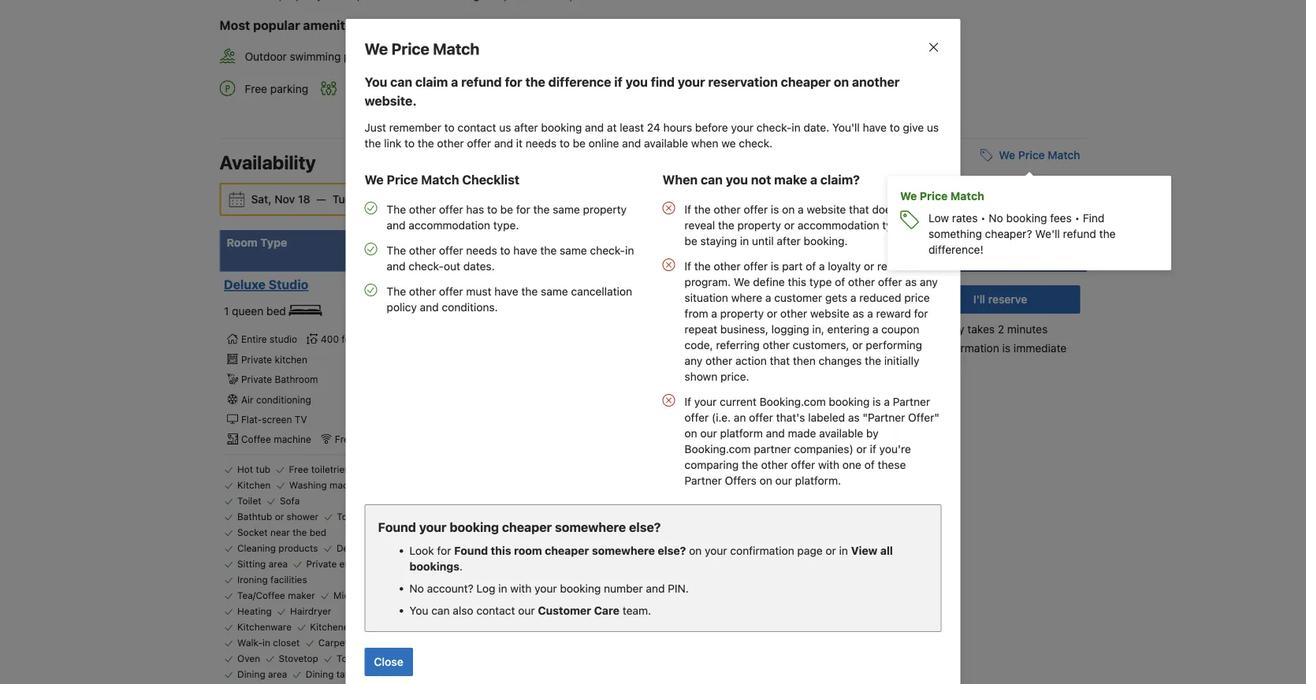 Task type: locate. For each thing, give the bounding box(es) containing it.
a down reward
[[873, 323, 878, 336]]

if inside if your current booking.com booking is a partner offer (i.e. an offer that's labeled as "partner offer" on our platform and made available by booking.com partner companies) or if you're comparing the other offer with one of these partner offers on our platform.
[[685, 395, 691, 408]]

1 vertical spatial available
[[819, 427, 863, 440]]

adults
[[523, 193, 555, 206]]

1 horizontal spatial available
[[819, 427, 863, 440]]

you down account? in the left bottom of the page
[[410, 604, 428, 617]]

advance
[[705, 300, 742, 311]]

booking.
[[804, 235, 848, 248]]

type inside if the other offer is part of a loyalty or rewards program. we define this type of other offer as any situation where a customer gets a reduced price from a property or other website as a reward for repeat business, logging in, entering a coupon code, referring other customers, or performing any other action that then changes the initially shown price.
[[809, 276, 832, 289]]

that
[[849, 203, 869, 216], [770, 354, 790, 367]]

non-refundable down 'platform'
[[676, 470, 751, 481]]

we price match up claim
[[365, 39, 480, 58]]

2 dining from the left
[[306, 669, 334, 680]]

other up 'we price match checklist'
[[437, 137, 464, 150]]

2 the from the top
[[387, 244, 406, 257]]

and inside 'the other offer needs to have the same check-in and check-out dates.'
[[387, 260, 406, 273]]

2 us from the left
[[927, 121, 939, 134]]

you'll
[[832, 121, 860, 134]]

pay
[[676, 300, 692, 311]]

you're
[[879, 443, 911, 456]]

0 horizontal spatial needs
[[466, 244, 497, 257]]

close
[[374, 655, 403, 668]]

0 horizontal spatial refund
[[461, 74, 502, 89]]

other up the reveal
[[714, 203, 741, 216]]

and down occupancy image
[[420, 301, 439, 314]]

type for this
[[809, 276, 832, 289]]

we price match dialog
[[327, 0, 979, 684]]

with up you can also contact our customer care team.
[[510, 582, 532, 595]]

0 vertical spatial available
[[644, 137, 688, 150]]

the up policy
[[387, 285, 406, 298]]

room inside the we price match dialog
[[514, 544, 542, 557]]

2 right takes
[[998, 323, 1004, 336]]

0 horizontal spatial ·
[[558, 193, 562, 206]]

0 horizontal spatial any
[[685, 354, 703, 367]]

0 horizontal spatial can
[[390, 74, 412, 89]]

%
[[586, 565, 593, 574]]

1 vertical spatial can
[[701, 172, 723, 187]]

is inside if the other offer is part of a loyalty or rewards program. we define this type of other offer as any situation where a customer gets a reduced price from a property or other website as a reward for repeat business, logging in, entering a coupon code, referring other customers, or performing any other action that then changes the initially shown price.
[[771, 260, 779, 273]]

have inside the other offer must have the same cancellation policy and conditions.
[[494, 285, 518, 298]]

machine for coffee machine
[[274, 434, 311, 445]]

of right one
[[865, 458, 875, 471]]

refund inside you can claim a refund for the difference if you find your reservation cheaper on another website.
[[461, 74, 502, 89]]

accommodation inside the if the other offer is on a website that doesn't reveal the property or accommodation type you'll be staying in until after booking.
[[798, 219, 879, 232]]

price left '3'
[[537, 236, 565, 249]]

2 vertical spatial private
[[306, 559, 337, 570]]

2 adults · 0 children · 1 room
[[514, 193, 661, 206]]

2 horizontal spatial can
[[701, 172, 723, 187]]

0 vertical spatial if
[[685, 203, 691, 216]]

and down 21
[[387, 219, 406, 232]]

1 horizontal spatial you
[[726, 172, 748, 187]]

cancellation
[[571, 285, 632, 298]]

if inside the if the other offer is on a website that doesn't reveal the property or accommodation type you'll be staying in until after booking.
[[685, 203, 691, 216]]

us up checklist
[[499, 121, 511, 134]]

or up logging on the right top
[[767, 307, 777, 320]]

you inside you can claim a refund for the difference if you find your reservation cheaper on another website.
[[365, 74, 387, 89]]

machine down tv
[[274, 434, 311, 445]]

1 vertical spatial cleaning
[[553, 581, 586, 590]]

free for free toiletries
[[289, 464, 308, 475]]

you inside you can claim a refund for the difference if you find your reservation cheaper on another website.
[[626, 74, 648, 89]]

1 vertical spatial machine
[[330, 480, 367, 491]]

1 vertical spatial website
[[810, 307, 850, 320]]

1 vertical spatial more details on meals and payment options image
[[843, 468, 854, 479]]

3 the from the top
[[387, 285, 406, 298]]

2 horizontal spatial check-
[[757, 121, 792, 134]]

for inside the other offer has to be for the same property and accommodation type.
[[516, 203, 530, 216]]

the inside if your current booking.com booking is a partner offer (i.e. an offer that's labeled as "partner offer" on our platform and made available by booking.com partner companies) or if you're comparing the other offer with one of these partner offers on our platform.
[[742, 458, 758, 471]]

property inside if the other offer is part of a loyalty or rewards program. we define this type of other offer as any situation where a customer gets a reduced price from a property or other website as a reward for repeat business, logging in, entering a coupon code, referring other customers, or performing any other action that then changes the initially shown price.
[[720, 307, 764, 320]]

1 vertical spatial any
[[685, 354, 703, 367]]

we price match inside dropdown button
[[999, 148, 1080, 161]]

0 vertical spatial area
[[269, 559, 288, 570]]

fee
[[589, 581, 601, 590]]

1 horizontal spatial this
[[788, 276, 806, 289]]

we price match up low
[[900, 190, 984, 203]]

1 vertical spatial check-
[[590, 244, 625, 257]]

our down partner
[[775, 474, 792, 487]]

offer inside the other offer must have the same cancellation policy and conditions.
[[439, 285, 463, 298]]

0 vertical spatial have
[[863, 121, 887, 134]]

platform
[[720, 427, 763, 440]]

room inside button
[[634, 193, 661, 206]]

1 horizontal spatial free
[[289, 464, 308, 475]]

0 horizontal spatial accommodation
[[409, 219, 490, 232]]

1 vertical spatial room
[[514, 544, 542, 557]]

1 dining from the left
[[237, 669, 265, 680]]

initially
[[884, 354, 920, 367]]

1 horizontal spatial that
[[849, 203, 869, 216]]

needs inside 'you'll have to give us the link to the other offer and it needs to be online and available when we check.'
[[526, 137, 557, 150]]

offer down rewards
[[878, 276, 902, 289]]

in
[[792, 121, 801, 134], [740, 235, 749, 248], [625, 244, 634, 257], [694, 300, 702, 311], [839, 544, 848, 557], [498, 582, 507, 595], [263, 637, 270, 648]]

area down stovetop
[[268, 669, 287, 680]]

2 vertical spatial as
[[848, 411, 860, 424]]

socket
[[237, 527, 268, 538]]

account?
[[427, 582, 474, 595]]

difference
[[548, 74, 611, 89]]

$519
[[520, 296, 554, 311]]

cleaning
[[237, 543, 276, 554], [553, 581, 586, 590]]

change search button
[[764, 184, 880, 214]]

the inside find something cheaper? we'll refund the difference!
[[1099, 227, 1116, 240]]

offer up conditions.
[[439, 285, 463, 298]]

after up it
[[514, 121, 538, 134]]

refund down "find" on the top right of the page
[[1063, 227, 1096, 240]]

1 vertical spatial 2
[[998, 323, 1004, 336]]

from
[[685, 307, 708, 320]]

us inside 'you'll have to give us the link to the other offer and it needs to be online and available when we check.'
[[927, 121, 939, 134]]

hot tub
[[237, 464, 271, 475]]

be down the reveal
[[685, 235, 698, 248]]

price up low
[[920, 190, 948, 203]]

the
[[525, 74, 545, 89], [365, 137, 381, 150], [418, 137, 434, 150], [533, 203, 550, 216], [694, 203, 711, 216], [718, 219, 735, 232], [1099, 227, 1116, 240], [540, 244, 557, 257], [694, 260, 711, 273], [521, 285, 538, 298], [865, 354, 881, 367], [742, 458, 758, 471], [293, 527, 307, 538]]

1 horizontal spatial with
[[818, 458, 840, 471]]

and up partner
[[766, 427, 785, 440]]

if for if your current booking.com booking is a partner offer (i.e. an offer that's labeled as "partner offer" on our platform and made available by booking.com partner companies) or if you're comparing the other offer with one of these partner offers on our platform.
[[685, 395, 691, 408]]

situation
[[685, 291, 728, 304]]

as inside if your current booking.com booking is a partner offer (i.e. an offer that's labeled as "partner offer" on our platform and made available by booking.com partner companies) or if you're comparing the other offer with one of these partner offers on our platform.
[[848, 411, 860, 424]]

no
[[989, 212, 1003, 225], [410, 582, 424, 595]]

1 vertical spatial area
[[268, 669, 287, 680]]

0 vertical spatial more details on meals and payment options image
[[843, 277, 854, 288]]

availability
[[220, 151, 316, 173]]

offer inside the if the other offer is on a website that doesn't reveal the property or accommodation type you'll be staying in until after booking.
[[744, 203, 768, 216]]

an
[[734, 411, 746, 424]]

0 vertical spatial can
[[390, 74, 412, 89]]

available inside 'you'll have to give us the link to the other offer and it needs to be online and available when we check.'
[[644, 137, 688, 150]]

1 vertical spatial same
[[560, 244, 587, 257]]

0 vertical spatial occupancy image
[[410, 279, 420, 289]]

a down 'make'
[[798, 203, 804, 216]]

1 vertical spatial no
[[410, 582, 424, 595]]

if right difference
[[614, 74, 623, 89]]

outdoor
[[245, 50, 287, 63]]

a
[[451, 74, 458, 89], [810, 172, 817, 187], [798, 203, 804, 216], [819, 260, 825, 273], [765, 291, 771, 304], [851, 291, 856, 304], [711, 307, 717, 320], [867, 307, 873, 320], [873, 323, 878, 336], [884, 395, 890, 408]]

0 vertical spatial you
[[365, 74, 387, 89]]

2 accommodation from the left
[[798, 219, 879, 232]]

that left then at the right bottom of page
[[770, 354, 790, 367]]

0 vertical spatial no
[[989, 212, 1003, 225]]

children
[[575, 193, 617, 206]]

the left the number
[[387, 244, 406, 257]]

0 vertical spatial refund
[[461, 74, 502, 89]]

for inside if the other offer is part of a loyalty or rewards program. we define this type of other offer as any situation where a customer gets a reduced price from a property or other website as a reward for repeat business, logging in, entering a coupon code, referring other customers, or performing any other action that then changes the initially shown price.
[[914, 307, 928, 320]]

1 horizontal spatial us
[[927, 121, 939, 134]]

dining for dining area
[[237, 669, 265, 680]]

the inside 'the other offer needs to have the same check-in and check-out dates.'
[[540, 244, 557, 257]]

property inside the other offer has to be for the same property and accommodation type.
[[583, 203, 627, 216]]

heating
[[237, 606, 272, 617]]

2 vertical spatial non-
[[676, 470, 699, 481]]

0 horizontal spatial machine
[[274, 434, 311, 445]]

to
[[444, 121, 455, 134], [890, 121, 900, 134], [404, 137, 415, 150], [560, 137, 570, 150], [487, 203, 497, 216], [500, 244, 510, 257]]

not
[[751, 172, 771, 187]]

near
[[270, 527, 290, 538]]

0 vertical spatial room
[[634, 193, 661, 206]]

2 horizontal spatial we price match
[[999, 148, 1080, 161]]

non- up 'pay' on the top of the page
[[676, 279, 699, 290]]

"partner
[[863, 411, 905, 424]]

1 horizontal spatial bed
[[310, 527, 326, 538]]

1 vertical spatial refundable
[[699, 470, 751, 481]]

room type
[[227, 236, 287, 249]]

the down remember
[[418, 137, 434, 150]]

2 adults · 0 children · 1 room button
[[485, 184, 761, 214]]

that inside the if the other offer is on a website that doesn't reveal the property or accommodation type you'll be staying in until after booking.
[[849, 203, 869, 216]]

view
[[851, 544, 878, 557]]

0 vertical spatial same
[[553, 203, 580, 216]]

contact down "log"
[[476, 604, 515, 617]]

in,
[[812, 323, 824, 336]]

2 occupancy image from the top
[[410, 661, 420, 671]]

0 horizontal spatial air conditioning
[[241, 394, 311, 405]]

conditioning down non-smoking rooms
[[468, 82, 531, 95]]

the left difference
[[525, 74, 545, 89]]

the inside the other offer must have the same cancellation policy and conditions.
[[521, 285, 538, 298]]

is down minutes
[[1002, 342, 1011, 355]]

1 vertical spatial 1
[[224, 304, 229, 318]]

1 vertical spatial property
[[738, 219, 781, 232]]

booking up .
[[450, 520, 499, 535]]

machine down toiletries
[[330, 480, 367, 491]]

refund for a
[[461, 74, 502, 89]]

must
[[466, 285, 491, 298]]

0 horizontal spatial nov
[[275, 193, 295, 206]]

for up it
[[505, 74, 522, 89]]

offer inside the other offer has to be for the same property and accommodation type.
[[439, 203, 463, 216]]

other up occupancy image
[[409, 244, 436, 257]]

0 vertical spatial booking.com
[[760, 395, 826, 408]]

sat,
[[251, 193, 272, 206]]

the up $910
[[540, 244, 557, 257]]

private for private entrance
[[306, 559, 337, 570]]

to down just remember to contact us after booking and at least 24 hours before your check-in date.
[[560, 137, 570, 150]]

can inside you can claim a refund for the difference if you find your reservation cheaper on another website.
[[390, 74, 412, 89]]

1 horizontal spatial accommodation
[[798, 219, 879, 232]]

family rooms
[[346, 82, 413, 95]]

us for give
[[927, 121, 939, 134]]

the inside you can claim a refund for the difference if you find your reservation cheaper on another website.
[[525, 74, 545, 89]]

if for if the other offer is part of a loyalty or rewards program. we define this type of other offer as any situation where a customer gets a reduced price from a property or other website as a reward for repeat business, logging in, entering a coupon code, referring other customers, or performing any other action that then changes the initially shown price.
[[685, 260, 691, 273]]

3 if from the top
[[685, 395, 691, 408]]

shower
[[287, 511, 318, 522]]

1 area from the top
[[269, 559, 288, 570]]

more details on meals and payment options image down loyalty
[[843, 277, 854, 288]]

1 nov from the left
[[275, 193, 295, 206]]

1 vertical spatial partner
[[685, 474, 722, 487]]

cleaning down socket
[[237, 543, 276, 554]]

0 vertical spatial cleaning
[[237, 543, 276, 554]]

booking up labeled in the right bottom of the page
[[829, 395, 870, 408]]

price up low rates • no booking fees •
[[1018, 148, 1045, 161]]

else? up look for found this room cheaper somewhere else? on your confirmation page or in at the bottom of page
[[629, 520, 661, 535]]

1 vertical spatial private
[[241, 374, 272, 385]]

or up one
[[857, 443, 867, 456]]

that left doesn't
[[849, 203, 869, 216]]

action
[[736, 354, 767, 367]]

more details on meals and payment options image
[[843, 277, 854, 288], [843, 468, 854, 479]]

1 vertical spatial non-refundable
[[676, 470, 751, 481]]

the down 'the other offer needs to have the same check-in and check-out dates.'
[[521, 285, 538, 298]]

booking inside if your current booking.com booking is a partner offer (i.e. an offer that's labeled as "partner offer" on our platform and made available by booking.com partner companies) or if you're comparing the other offer with one of these partner offers on our platform.
[[829, 395, 870, 408]]

limited-
[[524, 528, 561, 539]]

no account? log in with your booking number and pin.
[[410, 582, 689, 595]]

private bathroom
[[241, 374, 318, 385]]

0 horizontal spatial type
[[809, 276, 832, 289]]

1 vertical spatial refund
[[1063, 227, 1096, 240]]

price
[[392, 39, 429, 58], [1018, 148, 1045, 161], [387, 172, 418, 187], [920, 190, 948, 203], [537, 236, 565, 249]]

in right 'pay' on the top of the page
[[694, 300, 702, 311]]

free for free wifi
[[335, 434, 355, 445]]

partner
[[893, 395, 930, 408], [685, 474, 722, 487]]

microwave
[[334, 590, 381, 601]]

dates.
[[463, 260, 495, 273]]

2 vertical spatial our
[[518, 604, 535, 617]]

stovetop
[[279, 653, 318, 664]]

no inside the we price match dialog
[[410, 582, 424, 595]]

in left 'until' at the top
[[740, 235, 749, 248]]

find
[[651, 74, 675, 89]]

1 vertical spatial somewhere
[[592, 544, 655, 557]]

look for found this room cheaper somewhere else? on your confirmation page or in
[[410, 544, 851, 557]]

any down code,
[[685, 354, 703, 367]]

program.
[[685, 276, 731, 289]]

if inside if the other offer is part of a loyalty or rewards program. we define this type of other offer as any situation where a customer gets a reduced price from a property or other website as a reward for repeat business, logging in, entering a coupon code, referring other customers, or performing any other action that then changes the initially shown price.
[[685, 260, 691, 273]]

tub
[[256, 464, 271, 475]]

area for dining area
[[268, 669, 287, 680]]

the inside the other offer must have the same cancellation policy and conditions.
[[387, 285, 406, 298]]

0 horizontal spatial dining
[[237, 669, 265, 680]]

number
[[604, 582, 643, 595]]

0 horizontal spatial available
[[644, 137, 688, 150]]

a inside the if the other offer is on a website that doesn't reveal the property or accommodation type you'll be staying in until after booking.
[[798, 203, 804, 216]]

offer up define
[[744, 260, 768, 273]]

if
[[614, 74, 623, 89], [870, 443, 876, 456]]

1 vertical spatial free
[[335, 434, 355, 445]]

contact up checklist
[[458, 121, 496, 134]]

on inside you can claim a refund for the difference if you find your reservation cheaper on another website.
[[834, 74, 849, 89]]

2 refundable from the top
[[699, 470, 751, 481]]

1 horizontal spatial 1
[[626, 193, 631, 206]]

website inside if the other offer is part of a loyalty or rewards program. we define this type of other offer as any situation where a customer gets a reduced price from a property or other website as a reward for repeat business, logging in, entering a coupon code, referring other customers, or performing any other action that then changes the initially shown price.
[[810, 307, 850, 320]]

pool
[[344, 50, 366, 63]]

0 vertical spatial property
[[583, 203, 627, 216]]

air conditioning up screen
[[241, 394, 311, 405]]

other inside 'the other offer needs to have the same check-in and check-out dates.'
[[409, 244, 436, 257]]

1 vertical spatial with
[[510, 582, 532, 595]]

property up business,
[[720, 307, 764, 320]]

and inside the other offer must have the same cancellation policy and conditions.
[[420, 301, 439, 314]]

can
[[390, 74, 412, 89], [701, 172, 723, 187], [431, 604, 450, 617]]

1 accommodation from the left
[[409, 219, 490, 232]]

1 vertical spatial you
[[410, 604, 428, 617]]

1 horizontal spatial nov
[[358, 193, 378, 206]]

the down "find" on the top right of the page
[[1099, 227, 1116, 240]]

1 left queen at the left of the page
[[224, 304, 229, 318]]

a down situation
[[711, 307, 717, 320]]

for inside you can claim a refund for the difference if you find your reservation cheaper on another website.
[[505, 74, 522, 89]]

as up price
[[905, 276, 917, 289]]

business,
[[720, 323, 769, 336]]

for down price
[[914, 307, 928, 320]]

your up (i.e.
[[694, 395, 717, 408]]

most popular amenities
[[220, 18, 363, 33]]

available down labeled in the right bottom of the page
[[819, 427, 863, 440]]

non- for 1st more details on meals and payment options icon from the top
[[676, 279, 699, 290]]

deal
[[583, 528, 603, 539]]

0 vertical spatial after
[[514, 121, 538, 134]]

conditioning
[[468, 82, 531, 95], [256, 394, 311, 405]]

1 • from the left
[[981, 212, 986, 225]]

conditions.
[[442, 301, 498, 314]]

nov left 18
[[275, 193, 295, 206]]

nov left 21
[[358, 193, 378, 206]]

nights
[[596, 236, 630, 249]]

same inside the other offer has to be for the same property and accommodation type.
[[553, 203, 580, 216]]

this inside if the other offer is part of a loyalty or rewards program. we define this type of other offer as any situation where a customer gets a reduced price from a property or other website as a reward for repeat business, logging in, entering a coupon code, referring other customers, or performing any other action that then changes the initially shown price.
[[788, 276, 806, 289]]

the for the other offer must have the same cancellation policy and conditions.
[[387, 285, 406, 298]]

or inside the if the other offer is on a website that doesn't reveal the property or accommodation type you'll be staying in until after booking.
[[784, 219, 795, 232]]

refund inside find something cheaper? we'll refund the difference!
[[1063, 227, 1096, 240]]

toiletries
[[311, 464, 350, 475]]

1 vertical spatial be
[[500, 203, 513, 216]]

1 horizontal spatial if
[[870, 443, 876, 456]]

0 vertical spatial machine
[[274, 434, 311, 445]]

all
[[880, 544, 893, 557]]

when
[[663, 172, 698, 187]]

the inside 'the other offer needs to have the same check-in and check-out dates.'
[[387, 244, 406, 257]]

same inside 'the other offer needs to have the same check-in and check-out dates.'
[[560, 244, 587, 257]]

contact for us
[[458, 121, 496, 134]]

1 vertical spatial bed
[[310, 527, 326, 538]]

2 if from the top
[[685, 260, 691, 273]]

other inside the other offer must have the same cancellation policy and conditions.
[[409, 285, 436, 298]]

1 if from the top
[[685, 203, 691, 216]]

2 area from the top
[[268, 669, 287, 680]]

0 horizontal spatial if
[[614, 74, 623, 89]]

• right "rates"
[[981, 212, 986, 225]]

non-refundable
[[676, 279, 751, 290], [676, 470, 751, 481]]

as
[[905, 276, 917, 289], [853, 307, 864, 320], [848, 411, 860, 424]]

match up fees
[[1048, 148, 1080, 161]]

have down type.
[[513, 244, 537, 257]]

to down type.
[[500, 244, 510, 257]]

or up "near"
[[275, 511, 284, 522]]

air right claim
[[451, 82, 465, 95]]

accommodation
[[409, 219, 490, 232], [798, 219, 879, 232]]

1 vertical spatial we price match
[[999, 148, 1080, 161]]

occupancy image
[[420, 279, 430, 289]]

0 vertical spatial air
[[451, 82, 465, 95]]

coupon
[[881, 323, 920, 336]]

125.00
[[524, 581, 550, 590]]

tea/coffee
[[237, 590, 285, 601]]

or inside if your current booking.com booking is a partner offer (i.e. an offer that's labeled as "partner offer" on our platform and made available by booking.com partner companies) or if you're comparing the other offer with one of these partner offers on our platform.
[[857, 443, 867, 456]]

0 horizontal spatial air
[[241, 394, 254, 405]]

0 horizontal spatial room
[[514, 544, 542, 557]]

0 horizontal spatial no
[[410, 582, 424, 595]]

dining table
[[306, 669, 359, 680]]

a up change search
[[810, 172, 817, 187]]

cheaper down limited-time deal
[[545, 544, 589, 557]]

us
[[499, 121, 511, 134], [927, 121, 939, 134]]

checklist
[[462, 172, 520, 187]]

if up the reveal
[[685, 203, 691, 216]]

be inside 'you'll have to give us the link to the other offer and it needs to be online and available when we check.'
[[573, 137, 586, 150]]

you can claim a refund for the difference if you find your reservation cheaper on another website.
[[365, 74, 900, 108]]

1 vertical spatial needs
[[466, 244, 497, 257]]

this down "found your booking cheaper somewhere else?"
[[491, 544, 511, 557]]

type inside the if the other offer is on a website that doesn't reveal the property or accommodation type you'll be staying in until after booking.
[[882, 219, 905, 232]]

free
[[245, 82, 267, 95], [335, 434, 355, 445], [289, 464, 308, 475]]

your inside you can claim a refund for the difference if you find your reservation cheaper on another website.
[[678, 74, 705, 89]]

match up claim
[[433, 39, 480, 58]]

non- up claim
[[404, 50, 430, 63]]

or
[[784, 219, 795, 232], [864, 260, 874, 273], [767, 307, 777, 320], [852, 339, 863, 352], [857, 443, 867, 456], [275, 511, 284, 522], [826, 544, 836, 557]]

is inside the if the other offer is on a website that doesn't reveal the property or accommodation type you'll be staying in until after booking.
[[771, 203, 779, 216]]

this up the customer at the top right of the page
[[788, 276, 806, 289]]

0 vertical spatial partner
[[893, 395, 930, 408]]

private for private bathroom
[[241, 374, 272, 385]]

0 horizontal spatial us
[[499, 121, 511, 134]]

care
[[594, 604, 620, 617]]

reservation
[[708, 74, 778, 89]]

check.
[[739, 137, 773, 150]]

1 refundable from the top
[[699, 279, 751, 290]]

1 horizontal spatial after
[[777, 235, 801, 248]]

check- up the check.
[[757, 121, 792, 134]]

popular
[[253, 18, 300, 33]]

more details on meals and payment options image right platform.
[[843, 468, 854, 479]]

offer left has
[[439, 203, 463, 216]]

2 · from the left
[[620, 193, 623, 206]]

1 us from the left
[[499, 121, 511, 134]]

at
[[607, 121, 617, 134]]

other inside the other offer has to be for the same property and accommodation type.
[[409, 203, 436, 216]]

1 the from the top
[[387, 203, 406, 216]]

1 horizontal spatial cleaning
[[553, 581, 586, 590]]

price
[[904, 291, 930, 304]]

website inside the if the other offer is on a website that doesn't reveal the property or accommodation type you'll be staying in until after booking.
[[807, 203, 846, 216]]

a inside you can claim a refund for the difference if you find your reservation cheaper on another website.
[[451, 74, 458, 89]]

the inside the other offer has to be for the same property and accommodation type.
[[387, 203, 406, 216]]

· right the children
[[620, 193, 623, 206]]

have inside 'the other offer needs to have the same check-in and check-out dates.'
[[513, 244, 537, 257]]

0 vertical spatial any
[[920, 276, 938, 289]]

1 vertical spatial occupancy image
[[410, 661, 420, 671]]

cheaper up date.
[[781, 74, 831, 89]]

occupancy image
[[410, 279, 420, 289], [410, 661, 420, 671]]

search
[[826, 193, 861, 206]]

1 more details on meals and payment options image from the top
[[843, 277, 854, 288]]

2 inside it only takes 2 minutes confirmation is immediate
[[998, 323, 1004, 336]]



Task type: vqa. For each thing, say whether or not it's contained in the screenshot.
'Done'
no



Task type: describe. For each thing, give the bounding box(es) containing it.
fees
[[1050, 212, 1072, 225]]

booking up cheaper?
[[1006, 212, 1047, 225]]

0 horizontal spatial partner
[[685, 474, 722, 487]]

can for claim
[[390, 74, 412, 89]]

change
[[783, 193, 823, 206]]

you for you can also contact our customer care team.
[[410, 604, 428, 617]]

in down kitchenware
[[263, 637, 270, 648]]

to right remember
[[444, 121, 455, 134]]

the up products in the left of the page
[[293, 527, 307, 538]]

21
[[381, 193, 393, 206]]

logging
[[772, 323, 809, 336]]

also
[[453, 604, 473, 617]]

0 vertical spatial non-
[[404, 50, 430, 63]]

dining for dining table
[[306, 669, 334, 680]]

shown
[[685, 370, 718, 383]]

0 horizontal spatial rooms
[[382, 82, 413, 95]]

after inside the if the other offer is on a website that doesn't reveal the property or accommodation type you'll be staying in until after booking.
[[777, 235, 801, 248]]

we'll
[[1035, 227, 1060, 240]]

other inside 'you'll have to give us the link to the other offer and it needs to be online and available when we check.'
[[437, 137, 464, 150]]

limited-time deal
[[524, 528, 603, 539]]

and left pin.
[[646, 582, 665, 595]]

available inside if your current booking.com booking is a partner offer (i.e. an offer that's labeled as "partner offer" on our platform and made available by booking.com partner companies) or if you're comparing the other offer with one of these partner offers on our platform.
[[819, 427, 863, 440]]

claim?
[[820, 172, 860, 187]]

the down the just in the top left of the page
[[365, 137, 381, 150]]

other inside the if the other offer is on a website that doesn't reveal the property or accommodation type you'll be staying in until after booking.
[[714, 203, 741, 216]]

if inside if your current booking.com booking is a partner offer (i.e. an offer that's labeled as "partner offer" on our platform and made available by booking.com partner companies) or if you're comparing the other offer with one of these partner offers on our platform.
[[870, 443, 876, 456]]

1 · from the left
[[558, 193, 562, 206]]

limited-time deal. you're getting a reduced rate because this property has a limited-time deal running. these deals only last up to 48 hours.. element
[[520, 525, 607, 542]]

offer inside 'you'll have to give us the link to the other offer and it needs to be online and available when we check.'
[[467, 137, 491, 150]]

is inside it only takes 2 minutes confirmation is immediate
[[1002, 342, 1011, 355]]

price up claim
[[392, 39, 429, 58]]

until
[[752, 235, 774, 248]]

2 nov from the left
[[358, 193, 378, 206]]

needs inside 'the other offer needs to have the same check-in and check-out dates.'
[[466, 244, 497, 257]]

cleaning inside 14.5 % tax, us$ 125.00 cleaning fee per stay
[[553, 581, 586, 590]]

a down define
[[765, 291, 771, 304]]

if the other offer is part of a loyalty or rewards program. we define this type of other offer as any situation where a customer gets a reduced price from a property or other website as a reward for repeat business, logging in, entering a coupon code, referring other customers, or performing any other action that then changes the initially shown price.
[[685, 260, 938, 383]]

date.
[[804, 121, 829, 134]]

have inside 'you'll have to give us the link to the other offer and it needs to be online and available when we check.'
[[863, 121, 887, 134]]

the for the other offer needs to have the same check-in and check-out dates.
[[387, 244, 406, 257]]

when can you not make a claim?
[[663, 172, 860, 187]]

a right gets
[[851, 291, 856, 304]]

2 inside button
[[514, 193, 520, 206]]

we inside dropdown button
[[999, 148, 1015, 161]]

to down remember
[[404, 137, 415, 150]]

most
[[220, 18, 250, 33]]

0 vertical spatial rooms
[[476, 50, 507, 63]]

select
[[866, 236, 900, 249]]

of up gets
[[835, 276, 845, 289]]

you for you can claim a refund for the difference if you find your reservation cheaper on another website.
[[365, 74, 387, 89]]

if your current booking.com booking is a partner offer (i.e. an offer that's labeled as "partner offer" on our platform and made available by booking.com partner companies) or if you're comparing the other offer with one of these partner offers on our platform.
[[685, 395, 940, 487]]

choices
[[686, 236, 730, 249]]

1 horizontal spatial partner
[[893, 395, 930, 408]]

1 horizontal spatial conditioning
[[468, 82, 531, 95]]

3
[[586, 236, 593, 249]]

2 • from the left
[[1075, 212, 1080, 225]]

1 occupancy image from the top
[[410, 279, 420, 289]]

machine for washing machine
[[330, 480, 367, 491]]

find
[[1083, 212, 1105, 225]]

on left confirmation on the bottom
[[689, 544, 702, 557]]

0 horizontal spatial check-
[[409, 260, 444, 273]]

rewards
[[877, 260, 918, 273]]

0 horizontal spatial after
[[514, 121, 538, 134]]

it
[[516, 137, 523, 150]]

14.5
[[567, 565, 583, 574]]

other down loyalty
[[848, 276, 875, 289]]

with inside if your current booking.com booking is a partner offer (i.e. an offer that's labeled as "partner offer" on our platform and made available by booking.com partner companies) or if you're comparing the other offer with one of these partner offers on our platform.
[[818, 458, 840, 471]]

be inside the other offer has to be for the same property and accommodation type.
[[500, 203, 513, 216]]

we inside if the other offer is part of a loyalty or rewards program. we define this type of other offer as any situation where a customer gets a reduced price from a property or other website as a reward for repeat business, logging in, entering a coupon code, referring other customers, or performing any other action that then changes the initially shown price.
[[734, 276, 750, 289]]

can for also
[[431, 604, 450, 617]]

on right offers
[[760, 474, 772, 487]]

or down entering on the right top
[[852, 339, 863, 352]]

platform.
[[795, 474, 841, 487]]

we up doesn't
[[900, 190, 917, 203]]

a down "reduced"
[[867, 307, 873, 320]]

we up "family rooms"
[[365, 39, 388, 58]]

1 vertical spatial else?
[[658, 544, 686, 557]]

booking down difference
[[541, 121, 582, 134]]

on up comparing
[[685, 427, 697, 440]]

1 horizontal spatial any
[[920, 276, 938, 289]]

to inside 'the other offer needs to have the same check-in and check-out dates.'
[[500, 244, 510, 257]]

match inside dropdown button
[[1048, 148, 1080, 161]]

tue,
[[332, 193, 355, 206]]

1 horizontal spatial found
[[454, 544, 488, 557]]

1 vertical spatial air conditioning
[[241, 394, 311, 405]]

1 vertical spatial air
[[241, 394, 254, 405]]

2 more details on meals and payment options image from the top
[[843, 468, 854, 479]]

0 horizontal spatial conditioning
[[256, 394, 311, 405]]

1 inside button
[[626, 193, 631, 206]]

1 vertical spatial as
[[853, 307, 864, 320]]

has
[[466, 203, 484, 216]]

other down logging on the right top
[[763, 339, 790, 352]]

in right "log"
[[498, 582, 507, 595]]

to inside the other offer has to be for the same property and accommodation type.
[[487, 203, 497, 216]]

entrance
[[339, 559, 379, 570]]

your up the check.
[[731, 121, 754, 134]]

it only takes 2 minutes confirmation is immediate
[[934, 323, 1067, 355]]

the up program.
[[694, 260, 711, 273]]

current
[[720, 395, 757, 408]]

your up you can also contact our customer care team.
[[535, 582, 557, 595]]

1 vertical spatial our
[[775, 474, 792, 487]]

website.
[[365, 93, 417, 108]]

the inside the other offer has to be for the same property and accommodation type.
[[533, 203, 550, 216]]

products
[[279, 543, 318, 554]]

1 horizontal spatial air conditioning
[[451, 82, 531, 95]]

in left date.
[[792, 121, 801, 134]]

0 horizontal spatial bed
[[266, 304, 286, 318]]

1 vertical spatial you
[[726, 172, 748, 187]]

partner
[[754, 443, 791, 456]]

kitchen
[[237, 480, 271, 491]]

booking down 14.5
[[560, 582, 601, 595]]

kitchenette
[[310, 622, 361, 633]]

your up look
[[419, 520, 447, 535]]

is inside if your current booking.com booking is a partner offer (i.e. an offer that's labeled as "partner offer" on our platform and made available by booking.com partner companies) or if you're comparing the other offer with one of these partner offers on our platform.
[[873, 395, 881, 408]]

(i.e.
[[712, 411, 731, 424]]

be inside the if the other offer is on a website that doesn't reveal the property or accommodation type you'll be staying in until after booking.
[[685, 235, 698, 248]]

your left confirmation on the bottom
[[705, 544, 727, 557]]

contact for our
[[476, 604, 515, 617]]

ironing
[[237, 574, 268, 585]]

just remember to contact us after booking and at least 24 hours before your check-in date.
[[365, 121, 829, 134]]

amenities
[[303, 18, 363, 33]]

0 horizontal spatial found
[[378, 520, 416, 535]]

hot
[[237, 464, 253, 475]]

0 vertical spatial else?
[[629, 520, 661, 535]]

referring
[[716, 339, 760, 352]]

for left '3'
[[567, 236, 583, 249]]

400
[[321, 334, 339, 345]]

facilities
[[270, 574, 307, 585]]

we up 21
[[365, 172, 384, 187]]

if inside you can claim a refund for the difference if you find your reservation cheaper on another website.
[[614, 74, 623, 89]]

for up bookings in the bottom left of the page
[[437, 544, 451, 557]]

confirmation
[[934, 342, 999, 355]]

to left give
[[890, 121, 900, 134]]

area for sitting area
[[269, 559, 288, 570]]

other inside if your current booking.com booking is a partner offer (i.e. an offer that's labeled as "partner offer" on our platform and made available by booking.com partner companies) or if you're comparing the other offer with one of these partner offers on our platform.
[[761, 458, 788, 471]]

flat-screen tv
[[241, 414, 307, 425]]

price inside dropdown button
[[1018, 148, 1045, 161]]

that inside if the other offer is part of a loyalty or rewards program. we define this type of other offer as any situation where a customer gets a reduced price from a property or other website as a reward for repeat business, logging in, entering a coupon code, referring other customers, or performing any other action that then changes the initially shown price.
[[770, 354, 790, 367]]

or right page
[[826, 544, 836, 557]]

repeat
[[685, 323, 717, 336]]

coffee machine
[[241, 434, 311, 445]]

1 queen bed
[[224, 304, 289, 318]]

private kitchen
[[241, 354, 307, 365]]

or right loyalty
[[864, 260, 874, 273]]

bathroom
[[275, 374, 318, 385]]

1 non-refundable from the top
[[676, 279, 751, 290]]

private for private kitchen
[[241, 354, 272, 365]]

other up price.
[[706, 354, 733, 367]]

immediate
[[1014, 342, 1067, 355]]

the up the reveal
[[694, 203, 711, 216]]

of up out
[[458, 236, 469, 249]]

sofa
[[280, 496, 300, 507]]

view all bookings
[[410, 544, 893, 573]]

offers
[[725, 474, 757, 487]]

and inside if your current booking.com booking is a partner offer (i.e. an offer that's labeled as "partner offer" on our platform and made available by booking.com partner companies) or if you're comparing the other offer with one of these partner offers on our platform.
[[766, 427, 785, 440]]

cheaper?
[[985, 227, 1032, 240]]

reduced
[[859, 291, 901, 304]]

cheaper inside you can claim a refund for the difference if you find your reservation cheaper on another website.
[[781, 74, 831, 89]]

free for free parking
[[245, 82, 267, 95]]

if the other offer is on a website that doesn't reveal the property or accommodation type you'll be staying in until after booking.
[[685, 203, 935, 248]]

2 vertical spatial cheaper
[[545, 544, 589, 557]]

when
[[691, 137, 719, 150]]

and inside the other offer has to be for the same property and accommodation type.
[[387, 219, 406, 232]]

non- for first more details on meals and payment options icon from the bottom of the page
[[676, 470, 699, 481]]

accommodation inside the other offer has to be for the same property and accommodation type.
[[409, 219, 490, 232]]

same inside the other offer must have the same cancellation policy and conditions.
[[541, 285, 568, 298]]

least
[[620, 121, 644, 134]]

that's
[[776, 411, 805, 424]]

0 horizontal spatial this
[[491, 544, 511, 557]]

minutes
[[1007, 323, 1048, 336]]

in inside 'the other offer needs to have the same check-in and check-out dates.'
[[625, 244, 634, 257]]

the for the other offer has to be for the same property and accommodation type.
[[387, 203, 406, 216]]

type for accommodation
[[882, 219, 905, 232]]

offer right an
[[749, 411, 773, 424]]

of inside if your current booking.com booking is a partner offer (i.e. an offer that's labeled as "partner offer" on our platform and made available by booking.com partner companies) or if you're comparing the other offer with one of these partner offers on our platform.
[[865, 458, 875, 471]]

offer inside 'the other offer needs to have the same check-in and check-out dates.'
[[439, 244, 463, 257]]

0 horizontal spatial our
[[518, 604, 535, 617]]

0 vertical spatial our
[[700, 427, 717, 440]]

reveal
[[685, 219, 715, 232]]

kitchen
[[275, 354, 307, 365]]

0 vertical spatial as
[[905, 276, 917, 289]]

tue, nov 21 button
[[326, 185, 399, 213]]

toilet
[[237, 496, 261, 507]]

your inside if your current booking.com booking is a partner offer (i.e. an offer that's labeled as "partner offer" on our platform and made available by booking.com partner companies) or if you're comparing the other offer with one of these partner offers on our platform.
[[694, 395, 717, 408]]

the other offer must have the same cancellation policy and conditions.
[[387, 285, 632, 314]]

we price match inside dialog
[[365, 39, 480, 58]]

1 horizontal spatial air
[[451, 82, 465, 95]]

offer"
[[908, 411, 940, 424]]

ironing facilities
[[237, 574, 307, 585]]

on inside the if the other offer is on a website that doesn't reveal the property or accommodation type you'll be staying in until after booking.
[[782, 203, 795, 216]]

tv
[[295, 414, 307, 425]]

match left checklist
[[421, 172, 459, 187]]

the up the staying
[[718, 219, 735, 232]]

of right part
[[806, 260, 816, 273]]

price up 21
[[387, 172, 418, 187]]

0 vertical spatial somewhere
[[555, 520, 626, 535]]

and left it
[[494, 137, 513, 150]]

define
[[753, 276, 785, 289]]

offer left (i.e.
[[685, 411, 709, 424]]

other up program.
[[714, 260, 741, 273]]

offer up platform.
[[791, 458, 815, 471]]

us for contact
[[499, 121, 511, 134]]

the down performing
[[865, 354, 881, 367]]

entire studio
[[241, 334, 297, 345]]

1 horizontal spatial check-
[[590, 244, 625, 257]]

2 vertical spatial we price match
[[900, 190, 984, 203]]

bathtub
[[237, 511, 272, 522]]

queen
[[232, 304, 263, 318]]

other up logging on the right top
[[780, 307, 807, 320]]

smoking
[[430, 50, 473, 63]]

close button
[[365, 648, 413, 676]]

towels
[[337, 511, 367, 522]]

parking
[[270, 82, 308, 95]]

staying
[[700, 235, 737, 248]]

in inside the if the other offer is on a website that doesn't reveal the property or accommodation type you'll be staying in until after booking.
[[740, 235, 749, 248]]

match up "rates"
[[951, 190, 984, 203]]

1 horizontal spatial booking.com
[[760, 395, 826, 408]]

refund for we'll
[[1063, 227, 1096, 240]]

0
[[565, 193, 572, 206]]

and down the 'least'
[[622, 137, 641, 150]]

remember
[[389, 121, 441, 134]]

property inside the if the other offer is on a website that doesn't reveal the property or accommodation type you'll be staying in until after booking.
[[738, 219, 781, 232]]

we
[[722, 137, 736, 150]]

found your booking cheaper somewhere else?
[[378, 520, 661, 535]]

1 horizontal spatial no
[[989, 212, 1003, 225]]

2 non-refundable from the top
[[676, 470, 751, 481]]

sitting
[[237, 559, 266, 570]]

0 horizontal spatial booking.com
[[685, 443, 751, 456]]

washing
[[289, 480, 327, 491]]

a inside if your current booking.com booking is a partner offer (i.e. an offer that's labeled as "partner offer" on our platform and made available by booking.com partner companies) or if you're comparing the other offer with one of these partner offers on our platform.
[[884, 395, 890, 408]]

screen
[[262, 414, 292, 425]]

if for if the other offer is on a website that doesn't reveal the property or accommodation type you'll be staying in until after booking.
[[685, 203, 691, 216]]

a left loyalty
[[819, 260, 825, 273]]

and left at
[[585, 121, 604, 134]]

can for you
[[701, 172, 723, 187]]

in left view on the bottom right of page
[[839, 544, 848, 557]]

you'll
[[908, 219, 935, 232]]

1 vertical spatial cheaper
[[502, 520, 552, 535]]



